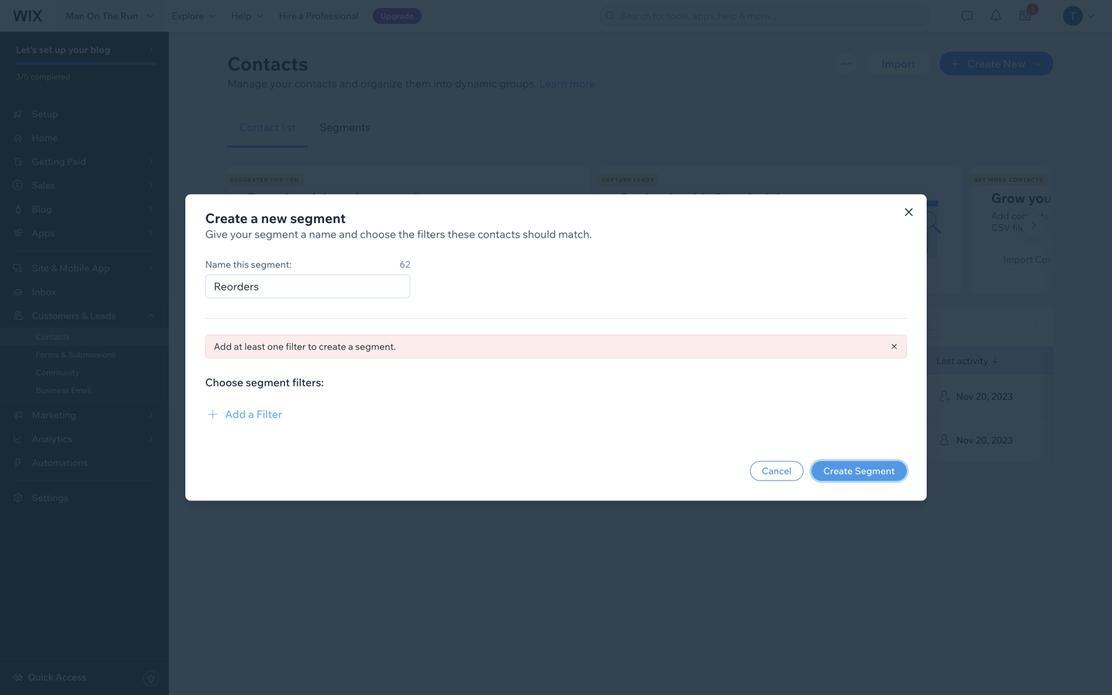 Task type: describe. For each thing, give the bounding box(es) containing it.
contacts manage your contacts and organize them into dynamic groups. learn more
[[228, 52, 596, 90]]

should
[[523, 228, 556, 241]]

contacts inside grow your contact l add contacts by importing th
[[1012, 210, 1049, 222]]

choose
[[360, 228, 396, 241]]

upgrade
[[381, 11, 414, 21]]

0 vertical spatial members
[[383, 190, 443, 206]]

add for least
[[214, 341, 232, 352]]

hire a professional
[[279, 10, 359, 22]]

professional
[[306, 10, 359, 22]]

let's set up your blog
[[16, 44, 110, 55]]

the
[[102, 10, 118, 22]]

phone
[[588, 355, 616, 367]]

automations link
[[0, 451, 169, 475]]

google
[[713, 190, 760, 206]]

quick access button
[[12, 672, 86, 684]]

business email link
[[0, 382, 169, 399]]

setup link
[[0, 102, 169, 126]]

community link
[[0, 364, 169, 382]]

sidebar element
[[0, 32, 169, 696]]

add for area
[[259, 254, 278, 265]]

add members area
[[259, 254, 344, 265]]

contacts
[[1010, 177, 1044, 183]]

business
[[36, 386, 69, 395]]

a for professional
[[299, 10, 304, 22]]

settings link
[[0, 486, 169, 510]]

1 button
[[1012, 0, 1041, 32]]

leads
[[90, 310, 116, 322]]

this
[[233, 259, 249, 270]]

man on the run
[[66, 10, 138, 22]]

contacts inside "create a new segment give your segment a name and choose the filters these contacts should match."
[[478, 228, 521, 241]]

get more contacts
[[974, 177, 1044, 183]]

importing
[[1064, 210, 1107, 222]]

2 nov from the top
[[957, 435, 975, 446]]

contacts inside button
[[1036, 254, 1076, 265]]

your inside "create a new segment give your segment a name and choose the filters these contacts should match."
[[230, 228, 252, 241]]

exclusive
[[297, 222, 336, 234]]

give
[[205, 228, 228, 241]]

customers & leads
[[32, 310, 116, 322]]

choose segment filters:
[[205, 376, 324, 389]]

create segment
[[824, 465, 896, 477]]

cancel button
[[750, 461, 804, 481]]

1
[[1032, 5, 1035, 13]]

create a new segment give your segment a name and choose the filters these contacts should match.
[[205, 210, 592, 241]]

set
[[39, 44, 53, 55]]

contacts for contacts manage your contacts and organize them into dynamic groups. learn more
[[228, 52, 308, 75]]

own
[[386, 210, 405, 222]]

upgrade button
[[373, 8, 422, 24]]

these
[[448, 228, 476, 241]]

help button
[[223, 0, 271, 32]]

a0e2a200-3cf6-4029-93c5-f8b70f73488e@offline-members-wix.com element
[[267, 385, 291, 409]]

name for name
[[311, 354, 341, 368]]

your inside the "contacts manage your contacts and organize them into dynamic groups. learn more"
[[270, 77, 292, 90]]

your inside grow your contact l add contacts by importing th
[[1029, 190, 1058, 206]]

a right create
[[348, 341, 354, 352]]

activity
[[958, 355, 989, 367]]

member
[[822, 355, 859, 367]]

create
[[319, 341, 346, 352]]

inbox link
[[0, 280, 169, 304]]

1 2023 from the top
[[992, 391, 1014, 402]]

let's
[[16, 44, 37, 55]]

access
[[266, 222, 295, 234]]

contact list button
[[228, 107, 308, 148]]

learn more button
[[540, 76, 596, 91]]

contacts inside the "contacts manage your contacts and organize them into dynamic groups. learn more"
[[295, 77, 337, 90]]

explore
[[172, 10, 204, 22]]

forms
[[36, 350, 59, 360]]

account
[[407, 210, 441, 222]]

member status
[[822, 355, 887, 367]]

filters
[[417, 228, 445, 241]]

add members area button
[[247, 250, 356, 270]]

the
[[399, 228, 415, 241]]

help
[[231, 10, 252, 22]]

list containing turn site visitors into members
[[226, 166, 1113, 294]]

a for new
[[251, 210, 258, 227]]

Search for tools, apps, help & more... field
[[617, 7, 926, 25]]

match.
[[559, 228, 592, 241]]

1 vertical spatial segment
[[255, 228, 299, 241]]

visitors
[[305, 190, 352, 206]]

2 vertical spatial segment
[[246, 376, 290, 389]]

segments button
[[308, 107, 383, 148]]

organize
[[361, 77, 403, 90]]

add at least one filter to create a segment.
[[214, 341, 396, 352]]

2 20, from the top
[[977, 435, 990, 446]]

create for segment
[[824, 465, 853, 477]]

manage
[[228, 77, 268, 90]]

to inside turn site visitors into members site members can log in to their own account and access exclusive content.
[[353, 210, 362, 222]]

least
[[245, 341, 265, 352]]

area
[[323, 254, 344, 265]]

th
[[1109, 210, 1113, 222]]

get
[[974, 177, 987, 183]]

Search... field
[[896, 318, 1034, 337]]

dynamic
[[455, 77, 497, 90]]

more
[[989, 177, 1008, 183]]

list
[[282, 121, 296, 134]]

and inside "create a new segment give your segment a name and choose the filters these contacts should match."
[[339, 228, 358, 241]]

filter
[[286, 341, 306, 352]]

content.
[[338, 222, 374, 234]]

filters:
[[292, 376, 324, 389]]

run
[[121, 10, 138, 22]]

import contacts
[[1004, 254, 1076, 265]]

last
[[937, 355, 955, 367]]

3/5
[[16, 72, 29, 81]]



Task type: locate. For each thing, give the bounding box(es) containing it.
and down site
[[247, 222, 264, 234]]

import for import contacts
[[1004, 254, 1034, 265]]

and
[[340, 77, 358, 90], [247, 222, 264, 234], [339, 228, 358, 241]]

0 horizontal spatial into
[[355, 190, 380, 206]]

home link
[[0, 126, 169, 150]]

0 horizontal spatial &
[[61, 350, 66, 360]]

62
[[400, 259, 411, 270]]

and down in
[[339, 228, 358, 241]]

automations
[[32, 457, 88, 469]]

2023
[[992, 391, 1014, 402], [992, 435, 1014, 446]]

tab list containing contact list
[[228, 107, 1054, 148]]

can
[[310, 210, 325, 222]]

suggested for you
[[230, 177, 299, 183]]

1 nov 20, 2023 from the top
[[957, 391, 1014, 402]]

a left filter
[[248, 408, 254, 421]]

name left this
[[205, 259, 231, 270]]

1 vertical spatial create
[[824, 465, 853, 477]]

into
[[434, 77, 453, 90], [355, 190, 380, 206]]

at
[[234, 341, 243, 352]]

segment down new
[[255, 228, 299, 241]]

1 vertical spatial 2023
[[992, 435, 1014, 446]]

add inside grow your contact l add contacts by importing th
[[992, 210, 1010, 222]]

segment
[[855, 465, 896, 477]]

20,
[[977, 391, 990, 402], [977, 435, 990, 446]]

into inside the "contacts manage your contacts and organize them into dynamic groups. learn more"
[[434, 77, 453, 90]]

0 vertical spatial nov 20, 2023
[[957, 391, 1014, 402]]

email inside "business email" link
[[71, 386, 91, 395]]

up
[[55, 44, 66, 55]]

into up their
[[355, 190, 380, 206]]

1 horizontal spatial into
[[434, 77, 453, 90]]

add
[[992, 210, 1010, 222], [259, 254, 278, 265], [214, 341, 232, 352], [225, 408, 246, 421]]

hire a professional link
[[271, 0, 367, 32]]

name
[[205, 259, 231, 270], [311, 354, 341, 368]]

grow your contact l add contacts by importing th
[[992, 190, 1113, 234]]

2 horizontal spatial contacts
[[1012, 210, 1049, 222]]

a left name
[[301, 228, 307, 241]]

2 vertical spatial contacts
[[478, 228, 521, 241]]

add down the choose
[[225, 408, 246, 421]]

a right hire
[[299, 10, 304, 22]]

0 vertical spatial 2023
[[992, 391, 1014, 402]]

import for import
[[882, 57, 916, 70]]

contacts inside the "contacts manage your contacts and organize them into dynamic groups. learn more"
[[228, 52, 308, 75]]

to right filter
[[308, 341, 317, 352]]

name for name this segment:
[[205, 259, 231, 270]]

1 vertical spatial nov 20, 2023
[[957, 435, 1014, 446]]

capture leads get leads with google ads
[[602, 177, 788, 206]]

groups.
[[500, 77, 537, 90]]

2 nov 20, 2023 from the top
[[957, 435, 1014, 446]]

contact
[[1061, 190, 1109, 206]]

name this segment:
[[205, 259, 292, 270]]

for
[[271, 177, 284, 183]]

1 horizontal spatial email
[[459, 355, 483, 367]]

access
[[56, 672, 86, 683]]

on
[[87, 10, 100, 22]]

business email
[[36, 386, 91, 395]]

contacts right these
[[478, 228, 521, 241]]

1 vertical spatial &
[[61, 350, 66, 360]]

0 horizontal spatial contacts
[[295, 77, 337, 90]]

0 vertical spatial name
[[205, 259, 231, 270]]

1 vertical spatial nov
[[957, 435, 975, 446]]

them
[[405, 77, 431, 90]]

create left segment
[[824, 465, 853, 477]]

0 horizontal spatial to
[[308, 341, 317, 352]]

1 horizontal spatial contacts
[[478, 228, 521, 241]]

and inside turn site visitors into members site members can log in to their own account and access exclusive content.
[[247, 222, 264, 234]]

create inside "create a new segment give your segment a name and choose the filters these contacts should match."
[[205, 210, 248, 227]]

email
[[459, 355, 483, 367], [71, 386, 91, 395]]

setup
[[32, 108, 58, 120]]

quick
[[28, 672, 54, 683]]

tab list
[[228, 107, 1054, 148]]

1 vertical spatial contacts
[[1036, 254, 1076, 265]]

to right in
[[353, 210, 362, 222]]

one
[[267, 341, 284, 352]]

your right up
[[68, 44, 88, 55]]

0 horizontal spatial members
[[267, 210, 308, 222]]

more
[[570, 77, 596, 90]]

1 vertical spatial contacts
[[1012, 210, 1049, 222]]

& right forms
[[61, 350, 66, 360]]

Unsaved view field
[[248, 318, 340, 337]]

segment:
[[251, 259, 292, 270]]

your up by at the right of the page
[[1029, 190, 1058, 206]]

create segment button
[[812, 461, 908, 481]]

0 horizontal spatial email
[[71, 386, 91, 395]]

1 20, from the top
[[977, 391, 990, 402]]

forms & submissions
[[36, 350, 116, 360]]

0 vertical spatial 20,
[[977, 391, 990, 402]]

& for forms
[[61, 350, 66, 360]]

1 vertical spatial name
[[311, 354, 341, 368]]

create up give
[[205, 210, 248, 227]]

log
[[328, 210, 341, 222]]

add down grow
[[992, 210, 1010, 222]]

contacts up manage at the top left of the page
[[228, 52, 308, 75]]

in
[[343, 210, 351, 222]]

suggested
[[230, 177, 269, 183]]

1 horizontal spatial contacts
[[228, 52, 308, 75]]

your inside sidebar element
[[68, 44, 88, 55]]

&
[[82, 310, 88, 322], [61, 350, 66, 360]]

forms & submissions link
[[0, 346, 169, 364]]

their
[[364, 210, 384, 222]]

2 vertical spatial contacts
[[36, 332, 70, 342]]

1 nov from the top
[[957, 391, 975, 402]]

contacts up 'list'
[[295, 77, 337, 90]]

by
[[1052, 210, 1062, 222]]

members
[[383, 190, 443, 206], [267, 210, 308, 222]]

& left leads
[[82, 310, 88, 322]]

segment up name
[[290, 210, 346, 227]]

with
[[683, 190, 710, 206]]

0 horizontal spatial name
[[205, 259, 231, 270]]

a inside 'button'
[[248, 408, 254, 421]]

you
[[286, 177, 299, 183]]

add left at
[[214, 341, 232, 352]]

create
[[205, 210, 248, 227], [824, 465, 853, 477]]

Name this segment: field
[[210, 275, 406, 298]]

contacts down by at the right of the page
[[1036, 254, 1076, 265]]

0 horizontal spatial create
[[205, 210, 248, 227]]

0 horizontal spatial contacts
[[36, 332, 70, 342]]

0 vertical spatial create
[[205, 210, 248, 227]]

0 vertical spatial email
[[459, 355, 483, 367]]

1 horizontal spatial name
[[311, 354, 341, 368]]

and left organize
[[340, 77, 358, 90]]

1 vertical spatial members
[[267, 210, 308, 222]]

man
[[66, 10, 85, 22]]

contacts for contacts
[[36, 332, 70, 342]]

0 vertical spatial &
[[82, 310, 88, 322]]

add a filter
[[225, 408, 282, 421]]

list
[[226, 166, 1113, 294]]

1 vertical spatial email
[[71, 386, 91, 395]]

leads
[[646, 190, 680, 206]]

add inside 'button'
[[225, 408, 246, 421]]

import
[[882, 57, 916, 70], [1004, 254, 1034, 265]]

2 horizontal spatial contacts
[[1036, 254, 1076, 265]]

1 vertical spatial to
[[308, 341, 317, 352]]

0 vertical spatial nov
[[957, 391, 975, 402]]

into inside turn site visitors into members site members can log in to their own account and access exclusive content.
[[355, 190, 380, 206]]

site
[[247, 210, 265, 222]]

name
[[309, 228, 337, 241]]

contact list
[[239, 121, 296, 134]]

inbox
[[32, 286, 56, 298]]

0 vertical spatial contacts
[[295, 77, 337, 90]]

1 vertical spatial import
[[1004, 254, 1034, 265]]

1 horizontal spatial create
[[824, 465, 853, 477]]

contacts inside sidebar element
[[36, 332, 70, 342]]

into right them
[[434, 77, 453, 90]]

address
[[706, 355, 742, 367]]

last activity
[[937, 355, 989, 367]]

settings
[[32, 492, 69, 504]]

segments
[[320, 121, 371, 134]]

learn
[[540, 77, 568, 90]]

your down site
[[230, 228, 252, 241]]

2 2023 from the top
[[992, 435, 1014, 446]]

capture
[[602, 177, 632, 183]]

and inside the "contacts manage your contacts and organize them into dynamic groups. learn more"
[[340, 77, 358, 90]]

a left new
[[251, 210, 258, 227]]

contacts link
[[0, 328, 169, 346]]

quick access
[[28, 672, 86, 683]]

customers
[[32, 310, 80, 322]]

home
[[32, 132, 58, 143]]

your right manage at the top left of the page
[[270, 77, 292, 90]]

0 horizontal spatial import
[[882, 57, 916, 70]]

1 horizontal spatial import
[[1004, 254, 1034, 265]]

1 horizontal spatial to
[[353, 210, 362, 222]]

& inside dropdown button
[[82, 310, 88, 322]]

create inside button
[[824, 465, 853, 477]]

0 vertical spatial segment
[[290, 210, 346, 227]]

add right this
[[259, 254, 278, 265]]

blog
[[90, 44, 110, 55]]

name down create
[[311, 354, 341, 368]]

0 vertical spatial to
[[353, 210, 362, 222]]

create for a
[[205, 210, 248, 227]]

1 vertical spatial 20,
[[977, 435, 990, 446]]

add inside button
[[259, 254, 278, 265]]

None checkbox
[[243, 353, 254, 369]]

1 horizontal spatial members
[[383, 190, 443, 206]]

contacts up forms
[[36, 332, 70, 342]]

a for filter
[[248, 408, 254, 421]]

& for customers
[[82, 310, 88, 322]]

site
[[279, 190, 302, 206]]

segment up filter
[[246, 376, 290, 389]]

members up account
[[383, 190, 443, 206]]

submissions
[[68, 350, 116, 360]]

add for filter
[[225, 408, 246, 421]]

0 vertical spatial contacts
[[228, 52, 308, 75]]

1 horizontal spatial &
[[82, 310, 88, 322]]

leads
[[634, 177, 655, 183]]

members up access
[[267, 210, 308, 222]]

community
[[36, 368, 80, 378]]

0 vertical spatial import
[[882, 57, 916, 70]]

0 vertical spatial into
[[434, 77, 453, 90]]

contacts left by at the right of the page
[[1012, 210, 1049, 222]]

1 vertical spatial into
[[355, 190, 380, 206]]



